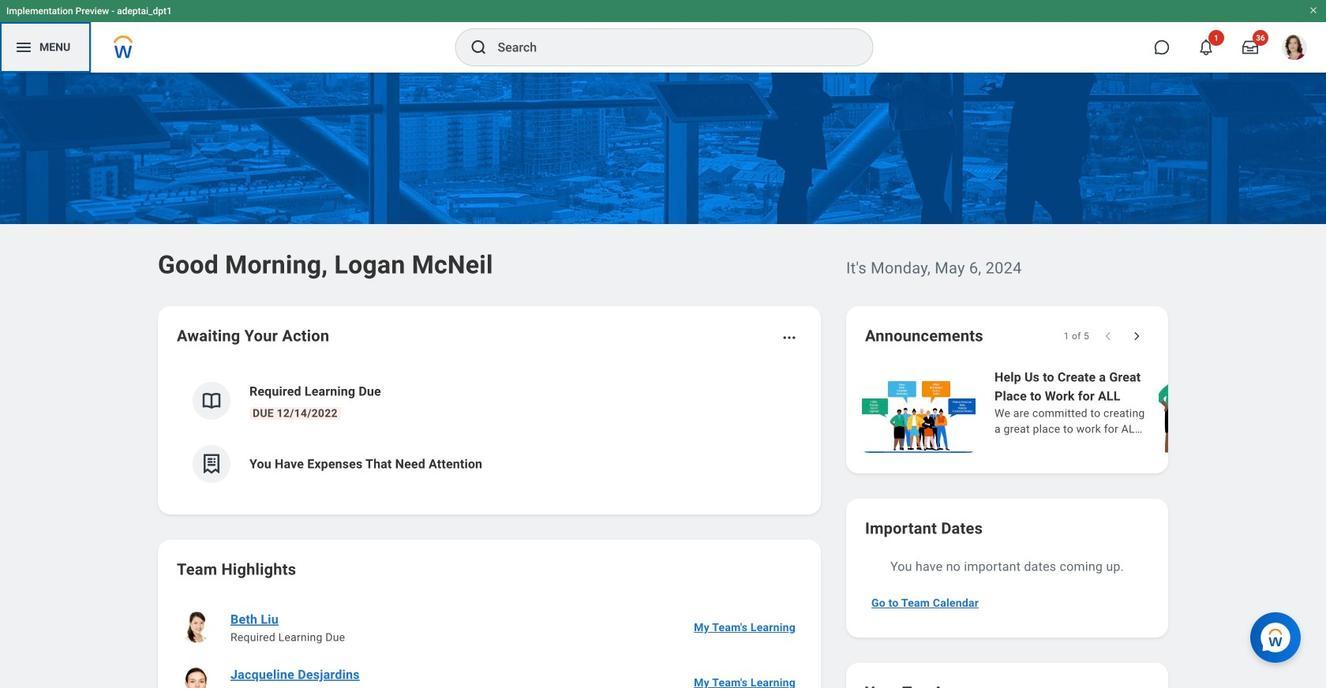 Task type: describe. For each thing, give the bounding box(es) containing it.
inbox large image
[[1243, 39, 1258, 55]]

close environment banner image
[[1309, 6, 1318, 15]]

search image
[[469, 38, 488, 57]]

notifications large image
[[1198, 39, 1214, 55]]

dashboard expenses image
[[200, 452, 223, 476]]



Task type: vqa. For each thing, say whether or not it's contained in the screenshot.
shared with me image
no



Task type: locate. For each thing, give the bounding box(es) containing it.
status
[[1064, 330, 1089, 343]]

book open image
[[200, 389, 223, 413]]

Search Workday  search field
[[498, 30, 840, 65]]

chevron right small image
[[1129, 328, 1145, 344]]

banner
[[0, 0, 1326, 73]]

profile logan mcneil image
[[1282, 35, 1307, 63]]

list
[[859, 366, 1326, 455], [177, 369, 802, 496], [177, 600, 802, 688]]

related actions image
[[782, 330, 797, 346]]

main content
[[0, 73, 1326, 688]]

justify image
[[14, 38, 33, 57]]

chevron left small image
[[1100, 328, 1116, 344]]



